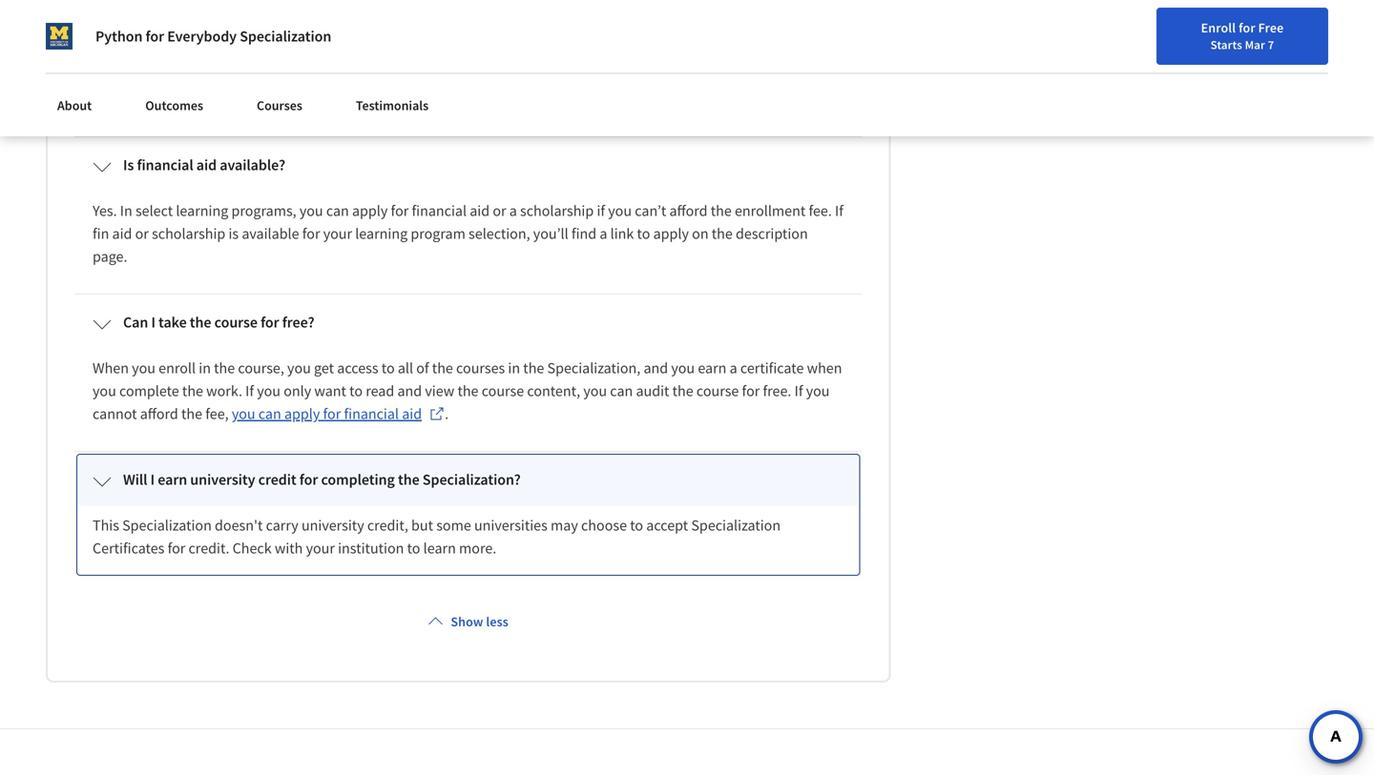 Task type: vqa. For each thing, say whether or not it's contained in the screenshot.
bottommost university
yes



Task type: locate. For each thing, give the bounding box(es) containing it.
1 horizontal spatial of
[[416, 359, 429, 378]]

1 vertical spatial earn
[[698, 359, 727, 378]]

your right with at the bottom left
[[306, 539, 335, 558]]

track
[[811, 67, 843, 86]]

starts
[[1211, 37, 1243, 52]]

view inside when you enroll in the course, you get access to all of the courses in the specialization, and you earn a certificate when you complete the work. if you only want to read and view the course content, you can audit the course for free. if you cannot afford the fee,
[[425, 382, 455, 401]]

1 horizontal spatial enroll
[[585, 21, 622, 40]]

free. down certificate
[[763, 382, 792, 401]]

get up want
[[314, 359, 334, 378]]

2 horizontal spatial apply
[[653, 224, 689, 243]]

0 vertical spatial i
[[151, 313, 155, 332]]

can inside when you enroll in the course, you get access to all of the courses in the specialization, and you earn a certificate when you complete the work. if you only want to read and view the course content, you can audit the course for free. if you cannot afford the fee,
[[610, 382, 633, 401]]

to down but
[[407, 539, 420, 558]]

1 vertical spatial university
[[302, 516, 364, 535]]

you up cannot
[[93, 382, 116, 401]]

specialization right accept
[[691, 516, 781, 535]]

a left certificate
[[730, 359, 737, 378]]

1 horizontal spatial free.
[[763, 382, 792, 401]]

0 horizontal spatial when
[[93, 359, 129, 378]]

specialization, down certificate,
[[149, 67, 242, 86]]

you down can
[[132, 359, 156, 378]]

free. up specialization.
[[548, 44, 577, 63]]

1 vertical spatial enroll
[[159, 359, 196, 378]]

your down subscribe in the top of the page
[[642, 67, 671, 86]]

1 horizontal spatial financial
[[344, 405, 399, 424]]

1 vertical spatial when
[[93, 359, 129, 378]]

enroll
[[1201, 19, 1236, 36]]

0 horizontal spatial apply
[[284, 405, 320, 424]]

and
[[461, 21, 485, 40], [625, 21, 649, 40], [644, 359, 668, 378], [397, 382, 422, 401]]

is up track
[[812, 44, 822, 63]]

when
[[807, 359, 842, 378]]

aid inside is financial aid available? "dropdown button"
[[196, 156, 217, 175]]

for left credit.
[[168, 539, 185, 558]]

want
[[314, 382, 346, 401]]

financial right is
[[137, 156, 193, 175]]

if
[[835, 201, 844, 220], [245, 382, 254, 401], [795, 382, 803, 401]]

if right work.
[[245, 382, 254, 401]]

in
[[199, 359, 211, 378], [508, 359, 520, 378]]

yes! to get started, click the course card that interests you and enroll. you can enroll and complete the course to earn a shareable certificate, or you can audit it to view the course materials for free. when you subscribe to a course that is part of a specialization, you're automatically subscribed to the full specialization. visit your learner dashboard to track your progress.
[[93, 21, 846, 109]]

0 horizontal spatial of
[[122, 67, 135, 86]]

university inside 'will i earn university credit for completing the specialization?' dropdown button
[[190, 470, 255, 490]]

can right content,
[[610, 382, 633, 401]]

financial down read
[[344, 405, 399, 424]]

coursera image
[[23, 16, 144, 46]]

of
[[122, 67, 135, 86], [416, 359, 429, 378]]

a up progress.
[[138, 67, 146, 86]]

0 horizontal spatial that
[[347, 21, 373, 40]]

0 vertical spatial university
[[190, 470, 255, 490]]

for inside when you enroll in the course, you get access to all of the courses in the specialization, and you earn a certificate when you complete the work. if you only want to read and view the course content, you can audit the course for free. if you cannot afford the fee,
[[742, 382, 760, 401]]

0 horizontal spatial get
[[139, 21, 159, 40]]

afford up 'on'
[[669, 201, 708, 220]]

1 vertical spatial apply
[[653, 224, 689, 243]]

select
[[135, 201, 173, 220]]

aid left opens in a new tab icon
[[402, 405, 422, 424]]

2 vertical spatial earn
[[158, 470, 187, 490]]

2 horizontal spatial financial
[[412, 201, 467, 220]]

1 in from the left
[[199, 359, 211, 378]]

free.
[[548, 44, 577, 63], [763, 382, 792, 401]]

0 horizontal spatial afford
[[140, 405, 178, 424]]

available?
[[220, 156, 285, 175]]

started,
[[162, 21, 211, 40]]

1 horizontal spatial university
[[302, 516, 364, 535]]

1 horizontal spatial when
[[580, 44, 616, 63]]

1 vertical spatial specialization,
[[547, 359, 641, 378]]

1 horizontal spatial is
[[812, 44, 822, 63]]

1 horizontal spatial specialization,
[[547, 359, 641, 378]]

1 horizontal spatial that
[[783, 44, 809, 63]]

enroll.
[[488, 21, 529, 40]]

course
[[270, 21, 313, 40], [739, 21, 782, 40], [419, 44, 462, 63], [738, 44, 780, 63], [214, 313, 258, 332], [482, 382, 524, 401], [697, 382, 739, 401]]

for down you
[[527, 44, 545, 63]]

in
[[120, 201, 132, 220]]

complete up subscribe in the top of the page
[[652, 21, 712, 40]]

when inside when you enroll in the course, you get access to all of the courses in the specialization, and you earn a certificate when you complete the work. if you only want to read and view the course content, you can audit the course for free. if you cannot afford the fee,
[[93, 359, 129, 378]]

for inside this specialization doesn't carry university credit, but some universities may choose to accept specialization certificates for credit. check with your institution to learn more.
[[168, 539, 185, 558]]

free. inside when you enroll in the course, you get access to all of the courses in the specialization, and you earn a certificate when you complete the work. if you only want to read and view the course content, you can audit the course for free. if you cannot afford the fee,
[[763, 382, 792, 401]]

1 vertical spatial financial
[[412, 201, 467, 220]]

0 vertical spatial specialization,
[[149, 67, 242, 86]]

for right to
[[146, 27, 164, 46]]

view inside yes! to get started, click the course card that interests you and enroll. you can enroll and complete the course to earn a shareable certificate, or you can audit it to view the course materials for free. when you subscribe to a course that is part of a specialization, you're automatically subscribed to the full specialization. visit your learner dashboard to track your progress.
[[362, 44, 392, 63]]

1 horizontal spatial if
[[795, 382, 803, 401]]

you right fee,
[[232, 405, 255, 424]]

link
[[610, 224, 634, 243]]

aid inside you can apply for financial aid link
[[402, 405, 422, 424]]

or inside yes! to get started, click the course card that interests you and enroll. you can enroll and complete the course to earn a shareable certificate, or you can audit it to view the course materials for free. when you subscribe to a course that is part of a specialization, you're automatically subscribed to the full specialization. visit your learner dashboard to track your progress.
[[228, 44, 242, 63]]

1 vertical spatial free.
[[763, 382, 792, 401]]

0 vertical spatial learning
[[176, 201, 228, 220]]

is inside yes! to get started, click the course card that interests you and enroll. you can enroll and complete the course to earn a shareable certificate, or you can audit it to view the course materials for free. when you subscribe to a course that is part of a specialization, you're automatically subscribed to the full specialization. visit your learner dashboard to track your progress.
[[812, 44, 822, 63]]

subscribed
[[379, 67, 449, 86]]

afford
[[669, 201, 708, 220], [140, 405, 178, 424]]

work.
[[206, 382, 242, 401]]

complete up cannot
[[119, 382, 179, 401]]

1 vertical spatial complete
[[119, 382, 179, 401]]

certificates
[[93, 539, 165, 558]]

0 horizontal spatial specialization,
[[149, 67, 242, 86]]

accept
[[646, 516, 688, 535]]

earn inside dropdown button
[[158, 470, 187, 490]]

if down certificate
[[795, 382, 803, 401]]

can up you're at the left
[[272, 44, 295, 63]]

0 horizontal spatial is
[[229, 224, 239, 243]]

1 horizontal spatial audit
[[636, 382, 669, 401]]

get
[[139, 21, 159, 40], [314, 359, 334, 378]]

i right can
[[151, 313, 155, 332]]

0 vertical spatial get
[[139, 21, 159, 40]]

university
[[190, 470, 255, 490], [302, 516, 364, 535]]

materials
[[465, 44, 524, 63]]

enroll for free starts mar 7
[[1201, 19, 1284, 52]]

0 vertical spatial of
[[122, 67, 135, 86]]

0 horizontal spatial enroll
[[159, 359, 196, 378]]

i inside 'will i earn university credit for completing the specialization?' dropdown button
[[150, 470, 155, 490]]

you right programs,
[[300, 201, 323, 220]]

to left accept
[[630, 516, 643, 535]]

view up opens in a new tab icon
[[425, 382, 455, 401]]

1 horizontal spatial complete
[[652, 21, 712, 40]]

if right the 'fee.'
[[835, 201, 844, 220]]

a up 'selection,'
[[509, 201, 517, 220]]

click
[[214, 21, 243, 40]]

menu item
[[1032, 19, 1155, 81]]

1 horizontal spatial earn
[[698, 359, 727, 378]]

audit inside when you enroll in the course, you get access to all of the courses in the specialization, and you earn a certificate when you complete the work. if you only want to read and view the course content, you can audit the course for free. if you cannot afford the fee,
[[636, 382, 669, 401]]

when up cannot
[[93, 359, 129, 378]]

None search field
[[272, 12, 587, 50]]

show less
[[451, 614, 509, 631]]

specialization, up content,
[[547, 359, 641, 378]]

0 vertical spatial view
[[362, 44, 392, 63]]

1 vertical spatial or
[[493, 201, 506, 220]]

0 vertical spatial afford
[[669, 201, 708, 220]]

when
[[580, 44, 616, 63], [93, 359, 129, 378]]

of right part
[[122, 67, 135, 86]]

universities
[[474, 516, 548, 535]]

institution
[[338, 539, 404, 558]]

0 vertical spatial or
[[228, 44, 242, 63]]

1 vertical spatial get
[[314, 359, 334, 378]]

that right card
[[347, 21, 373, 40]]

2 horizontal spatial if
[[835, 201, 844, 220]]

0 horizontal spatial earn
[[158, 470, 187, 490]]

complete
[[652, 21, 712, 40], [119, 382, 179, 401]]

afford right cannot
[[140, 405, 178, 424]]

1 horizontal spatial view
[[425, 382, 455, 401]]

enroll inside yes! to get started, click the course card that interests you and enroll. you can enroll and complete the course to earn a shareable certificate, or you can audit it to view the course materials for free. when you subscribe to a course that is part of a specialization, you're automatically subscribed to the full specialization. visit your learner dashboard to track your progress.
[[585, 21, 622, 40]]

0 vertical spatial when
[[580, 44, 616, 63]]

chat with us image
[[1321, 722, 1351, 753]]

you up you're at the left
[[245, 44, 269, 63]]

earn right will
[[158, 470, 187, 490]]

1 horizontal spatial get
[[314, 359, 334, 378]]

1 vertical spatial view
[[425, 382, 455, 401]]

university inside this specialization doesn't carry university credit, but some universities may choose to accept specialization certificates for credit. check with your institution to learn more.
[[302, 516, 364, 535]]

get right to
[[139, 21, 159, 40]]

to left all
[[382, 359, 395, 378]]

that
[[347, 21, 373, 40], [783, 44, 809, 63]]

1 horizontal spatial apply
[[352, 201, 388, 220]]

0 horizontal spatial view
[[362, 44, 392, 63]]

or down select
[[135, 224, 149, 243]]

0 horizontal spatial financial
[[137, 156, 193, 175]]

you'll
[[533, 224, 569, 243]]

enroll
[[585, 21, 622, 40], [159, 359, 196, 378]]

testimonials
[[356, 97, 429, 114]]

cannot
[[93, 405, 137, 424]]

or
[[228, 44, 242, 63], [493, 201, 506, 220], [135, 224, 149, 243]]

fee,
[[205, 405, 229, 424]]

aid right fin
[[112, 224, 132, 243]]

scholarship up you'll
[[520, 201, 594, 220]]

university up institution
[[302, 516, 364, 535]]

0 horizontal spatial learning
[[176, 201, 228, 220]]

of right all
[[416, 359, 429, 378]]

get inside when you enroll in the course, you get access to all of the courses in the specialization, and you earn a certificate when you complete the work. if you only want to read and view the course content, you can audit the course for free. if you cannot afford the fee,
[[314, 359, 334, 378]]

0 vertical spatial free.
[[548, 44, 577, 63]]

1 horizontal spatial scholarship
[[520, 201, 594, 220]]

certificate
[[741, 359, 804, 378]]

i inside can i take the course for free? dropdown button
[[151, 313, 155, 332]]

interests
[[376, 21, 431, 40]]

1 horizontal spatial afford
[[669, 201, 708, 220]]

dashboard
[[723, 67, 791, 86]]

learning left program
[[355, 224, 408, 243]]

0 horizontal spatial in
[[199, 359, 211, 378]]

0 horizontal spatial or
[[135, 224, 149, 243]]

complete inside yes! to get started, click the course card that interests you and enroll. you can enroll and complete the course to earn a shareable certificate, or you can audit it to view the course materials for free. when you subscribe to a course that is part of a specialization, you're automatically subscribed to the full specialization. visit your learner dashboard to track your progress.
[[652, 21, 712, 40]]

financial up program
[[412, 201, 467, 220]]

for up mar
[[1239, 19, 1256, 36]]

0 vertical spatial financial
[[137, 156, 193, 175]]

specialization up you're at the left
[[240, 27, 331, 46]]

1 vertical spatial afford
[[140, 405, 178, 424]]

i right will
[[150, 470, 155, 490]]

subscribe
[[646, 44, 707, 63]]

courses
[[456, 359, 505, 378]]

1 vertical spatial of
[[416, 359, 429, 378]]

credit
[[258, 470, 296, 490]]

of inside when you enroll in the course, you get access to all of the courses in the specialization, and you earn a certificate when you complete the work. if you only want to read and view the course content, you can audit the course for free. if you cannot afford the fee,
[[416, 359, 429, 378]]

specialization, inside yes! to get started, click the course card that interests you and enroll. you can enroll and complete the course to earn a shareable certificate, or you can audit it to view the course materials for free. when you subscribe to a course that is part of a specialization, you're automatically subscribed to the full specialization. visit your learner dashboard to track your progress.
[[149, 67, 242, 86]]

1 horizontal spatial specialization
[[240, 27, 331, 46]]

0 horizontal spatial complete
[[119, 382, 179, 401]]

1 vertical spatial is
[[229, 224, 239, 243]]

scholarship
[[520, 201, 594, 220], [152, 224, 226, 243]]

specialization.
[[516, 67, 609, 86]]

can't
[[635, 201, 666, 220]]

apply
[[352, 201, 388, 220], [653, 224, 689, 243], [284, 405, 320, 424]]

0 horizontal spatial university
[[190, 470, 255, 490]]

show
[[451, 614, 483, 631]]

0 vertical spatial is
[[812, 44, 822, 63]]

full
[[492, 67, 513, 86]]

specialization?
[[423, 470, 521, 490]]

view
[[362, 44, 392, 63], [425, 382, 455, 401]]

enroll down the take at the top of the page
[[159, 359, 196, 378]]

or down click
[[228, 44, 242, 63]]

can right you
[[559, 21, 582, 40]]

you down when
[[806, 382, 830, 401]]

to
[[785, 21, 798, 40], [346, 44, 359, 63], [711, 44, 724, 63], [452, 67, 465, 86], [794, 67, 808, 86], [637, 224, 650, 243], [382, 359, 395, 378], [349, 382, 363, 401], [630, 516, 643, 535], [407, 539, 420, 558]]

your right available
[[323, 224, 352, 243]]

0 vertical spatial audit
[[298, 44, 331, 63]]

enrollment
[[735, 201, 806, 220]]

progress.
[[125, 90, 184, 109]]

0 horizontal spatial scholarship
[[152, 224, 226, 243]]

financial inside "dropdown button"
[[137, 156, 193, 175]]

can right programs,
[[326, 201, 349, 220]]

financial inside "yes. in select learning programs, you can apply for financial aid or a scholarship if you can't afford the enrollment fee. if fin aid or scholarship is available for your learning program selection, you'll find a link to apply on the description page."
[[412, 201, 467, 220]]

1 horizontal spatial in
[[508, 359, 520, 378]]

can
[[559, 21, 582, 40], [272, 44, 295, 63], [326, 201, 349, 220], [610, 382, 633, 401], [258, 405, 281, 424]]

0 vertical spatial scholarship
[[520, 201, 594, 220]]

show less button
[[420, 605, 516, 639]]

learning
[[176, 201, 228, 220], [355, 224, 408, 243]]

7
[[1268, 37, 1274, 52]]

0 vertical spatial earn
[[801, 21, 830, 40]]

0 vertical spatial enroll
[[585, 21, 622, 40]]

your inside this specialization doesn't carry university credit, but some universities may choose to accept specialization certificates for credit. check with your institution to learn more.
[[306, 539, 335, 558]]

yes. in select learning programs, you can apply for financial aid or a scholarship if you can't afford the enrollment fee. if fin aid or scholarship is available for your learning program selection, you'll find a link to apply on the description page.
[[93, 201, 847, 266]]

0 horizontal spatial free.
[[548, 44, 577, 63]]

for down certificate
[[742, 382, 760, 401]]

earn
[[801, 21, 830, 40], [698, 359, 727, 378], [158, 470, 187, 490]]

you down course,
[[257, 382, 281, 401]]

specialization
[[240, 27, 331, 46], [122, 516, 212, 535], [691, 516, 781, 535]]

view down interests
[[362, 44, 392, 63]]

2 horizontal spatial or
[[493, 201, 506, 220]]

university up doesn't
[[190, 470, 255, 490]]

0 horizontal spatial if
[[245, 382, 254, 401]]

2 vertical spatial or
[[135, 224, 149, 243]]

2 vertical spatial financial
[[344, 405, 399, 424]]

to right link
[[637, 224, 650, 243]]

1 horizontal spatial or
[[228, 44, 242, 63]]

or up 'selection,'
[[493, 201, 506, 220]]

find
[[572, 224, 597, 243]]

enroll up visit
[[585, 21, 622, 40]]

0 vertical spatial complete
[[652, 21, 712, 40]]

get inside yes! to get started, click the course card that interests you and enroll. you can enroll and complete the course to earn a shareable certificate, or you can audit it to view the course materials for free. when you subscribe to a course that is part of a specialization, you're automatically subscribed to the full specialization. visit your learner dashboard to track your progress.
[[139, 21, 159, 40]]

in up work.
[[199, 359, 211, 378]]

aid left available?
[[196, 156, 217, 175]]

when up visit
[[580, 44, 616, 63]]

1 horizontal spatial learning
[[355, 224, 408, 243]]

you right interests
[[434, 21, 458, 40]]

1 vertical spatial i
[[150, 470, 155, 490]]

your
[[642, 67, 671, 86], [93, 90, 122, 109], [323, 224, 352, 243], [306, 539, 335, 558]]

is left available
[[229, 224, 239, 243]]

learning down is financial aid available?
[[176, 201, 228, 220]]

earn up track
[[801, 21, 830, 40]]

that up dashboard
[[783, 44, 809, 63]]

1 vertical spatial audit
[[636, 382, 669, 401]]

in right courses
[[508, 359, 520, 378]]

2 horizontal spatial earn
[[801, 21, 830, 40]]

scholarship down select
[[152, 224, 226, 243]]

you
[[434, 21, 458, 40], [245, 44, 269, 63], [619, 44, 643, 63], [300, 201, 323, 220], [608, 201, 632, 220], [132, 359, 156, 378], [287, 359, 311, 378], [671, 359, 695, 378], [93, 382, 116, 401], [257, 382, 281, 401], [583, 382, 607, 401], [806, 382, 830, 401], [232, 405, 255, 424]]

you right if
[[608, 201, 632, 220]]

earn left certificate
[[698, 359, 727, 378]]

0 horizontal spatial audit
[[298, 44, 331, 63]]

specialization up certificates
[[122, 516, 212, 535]]



Task type: describe. For each thing, give the bounding box(es) containing it.
of inside yes! to get started, click the course card that interests you and enroll. you can enroll and complete the course to earn a shareable certificate, or you can audit it to view the course materials for free. when you subscribe to a course that is part of a specialization, you're automatically subscribed to the full specialization. visit your learner dashboard to track your progress.
[[122, 67, 135, 86]]

if inside "yes. in select learning programs, you can apply for financial aid or a scholarship if you can't afford the enrollment fee. if fin aid or scholarship is available for your learning program selection, you'll find a link to apply on the description page."
[[835, 201, 844, 220]]

will i earn university credit for completing the specialization?
[[123, 470, 521, 490]]

to
[[121, 21, 136, 40]]

for inside yes! to get started, click the course card that interests you and enroll. you can enroll and complete the course to earn a shareable certificate, or you can audit it to view the course materials for free. when you subscribe to a course that is part of a specialization, you're automatically subscribed to the full specialization. visit your learner dashboard to track your progress.
[[527, 44, 545, 63]]

programs,
[[231, 201, 296, 220]]

0 vertical spatial that
[[347, 21, 373, 40]]

page.
[[93, 247, 127, 266]]

a up track
[[833, 21, 841, 40]]

for down is financial aid available? "dropdown button"
[[391, 201, 409, 220]]

for left free?
[[261, 313, 279, 332]]

enroll inside when you enroll in the course, you get access to all of the courses in the specialization, and you earn a certificate when you complete the work. if you only want to read and view the course content, you can audit the course for free. if you cannot afford the fee,
[[159, 359, 196, 378]]

when you enroll in the course, you get access to all of the courses in the specialization, and you earn a certificate when you complete the work. if you only want to read and view the course content, you can audit the course for free. if you cannot afford the fee,
[[93, 359, 845, 424]]

earn inside when you enroll in the course, you get access to all of the courses in the specialization, and you earn a certificate when you complete the work. if you only want to read and view the course content, you can audit the course for free. if you cannot afford the fee,
[[698, 359, 727, 378]]

to down materials
[[452, 67, 465, 86]]

you right content,
[[583, 382, 607, 401]]

yes.
[[93, 201, 117, 220]]

carry
[[266, 516, 298, 535]]

everybody
[[167, 27, 237, 46]]

automatically
[[288, 67, 376, 86]]

courses link
[[245, 86, 314, 125]]

for inside enroll for free starts mar 7
[[1239, 19, 1256, 36]]

testimonials link
[[344, 86, 440, 125]]

only
[[284, 382, 311, 401]]

you inside you can apply for financial aid link
[[232, 405, 255, 424]]

access
[[337, 359, 379, 378]]

a left link
[[600, 224, 607, 243]]

i for will
[[150, 470, 155, 490]]

part
[[93, 67, 119, 86]]

free?
[[282, 313, 314, 332]]

for down want
[[323, 405, 341, 424]]

card
[[316, 21, 344, 40]]

choose
[[581, 516, 627, 535]]

is financial aid available? button
[[77, 140, 859, 192]]

2 in from the left
[[508, 359, 520, 378]]

credit.
[[189, 539, 229, 558]]

a up dashboard
[[727, 44, 734, 63]]

earn inside yes! to get started, click the course card that interests you and enroll. you can enroll and complete the course to earn a shareable certificate, or you can audit it to view the course materials for free. when you subscribe to a course that is part of a specialization, you're automatically subscribed to the full specialization. visit your learner dashboard to track your progress.
[[801, 21, 830, 40]]

python for everybody specialization
[[95, 27, 331, 46]]

can i take the course for free? button
[[77, 298, 859, 349]]

less
[[486, 614, 509, 631]]

your down part
[[93, 90, 122, 109]]

python
[[95, 27, 143, 46]]

will i earn university credit for completing the specialization? button
[[77, 455, 859, 507]]

outcomes link
[[134, 86, 215, 125]]

can
[[123, 313, 148, 332]]

opens in a new tab image
[[430, 407, 445, 422]]

to up learner
[[711, 44, 724, 63]]

available
[[242, 224, 299, 243]]

to up dashboard
[[785, 21, 798, 40]]

course,
[[238, 359, 284, 378]]

shareable
[[93, 44, 155, 63]]

fee.
[[809, 201, 832, 220]]

take
[[158, 313, 187, 332]]

you up only
[[287, 359, 311, 378]]

this
[[93, 516, 119, 535]]

you can apply for financial aid
[[232, 405, 422, 424]]

you up visit
[[619, 44, 643, 63]]

course inside can i take the course for free? dropdown button
[[214, 313, 258, 332]]

about link
[[46, 86, 103, 125]]

you're
[[245, 67, 285, 86]]

free
[[1259, 19, 1284, 36]]

all
[[398, 359, 413, 378]]

to down the access
[[349, 382, 363, 401]]

aid up 'selection,'
[[470, 201, 490, 220]]

visit
[[612, 67, 639, 86]]

on
[[692, 224, 709, 243]]

more.
[[459, 539, 497, 558]]

.
[[445, 405, 449, 424]]

0 vertical spatial apply
[[352, 201, 388, 220]]

to inside "yes. in select learning programs, you can apply for financial aid or a scholarship if you can't afford the enrollment fee. if fin aid or scholarship is available for your learning program selection, you'll find a link to apply on the description page."
[[637, 224, 650, 243]]

check
[[233, 539, 272, 558]]

description
[[736, 224, 808, 243]]

but
[[411, 516, 433, 535]]

can inside "yes. in select learning programs, you can apply for financial aid or a scholarship if you can't afford the enrollment fee. if fin aid or scholarship is available for your learning program selection, you'll find a link to apply on the description page."
[[326, 201, 349, 220]]

doesn't
[[215, 516, 263, 535]]

university of michigan image
[[46, 23, 73, 50]]

when inside yes! to get started, click the course card that interests you and enroll. you can enroll and complete the course to earn a shareable certificate, or you can audit it to view the course materials for free. when you subscribe to a course that is part of a specialization, you're automatically subscribed to the full specialization. visit your learner dashboard to track your progress.
[[580, 44, 616, 63]]

with
[[275, 539, 303, 558]]

to left track
[[794, 67, 808, 86]]

is inside "yes. in select learning programs, you can apply for financial aid or a scholarship if you can't afford the enrollment fee. if fin aid or scholarship is available for your learning program selection, you'll find a link to apply on the description page."
[[229, 224, 239, 243]]

fin
[[93, 224, 109, 243]]

this specialization doesn't carry university credit, but some universities may choose to accept specialization certificates for credit. check with your institution to learn more.
[[93, 516, 784, 558]]

afford inside when you enroll in the course, you get access to all of the courses in the specialization, and you earn a certificate when you complete the work. if you only want to read and view the course content, you can audit the course for free. if you cannot afford the fee,
[[140, 405, 178, 424]]

courses
[[257, 97, 302, 114]]

you left certificate
[[671, 359, 695, 378]]

a inside when you enroll in the course, you get access to all of the courses in the specialization, and you earn a certificate when you complete the work. if you only want to read and view the course content, you can audit the course for free. if you cannot afford the fee,
[[730, 359, 737, 378]]

1 vertical spatial that
[[783, 44, 809, 63]]

your inside "yes. in select learning programs, you can apply for financial aid or a scholarship if you can't afford the enrollment fee. if fin aid or scholarship is available for your learning program selection, you'll find a link to apply on the description page."
[[323, 224, 352, 243]]

certificate,
[[158, 44, 225, 63]]

can i take the course for free?
[[123, 313, 314, 332]]

for right available
[[302, 224, 320, 243]]

0 horizontal spatial specialization
[[122, 516, 212, 535]]

completing
[[321, 470, 395, 490]]

it
[[334, 44, 343, 63]]

i for can
[[151, 313, 155, 332]]

2 horizontal spatial specialization
[[691, 516, 781, 535]]

1 vertical spatial learning
[[355, 224, 408, 243]]

is
[[123, 156, 134, 175]]

may
[[551, 516, 578, 535]]

some
[[436, 516, 471, 535]]

is financial aid available?
[[123, 156, 285, 175]]

specialization, inside when you enroll in the course, you get access to all of the courses in the specialization, and you earn a certificate when you complete the work. if you only want to read and view the course content, you can audit the course for free. if you cannot afford the fee,
[[547, 359, 641, 378]]

to right it
[[346, 44, 359, 63]]

audit inside yes! to get started, click the course card that interests you and enroll. you can enroll and complete the course to earn a shareable certificate, or you can audit it to view the course materials for free. when you subscribe to a course that is part of a specialization, you're automatically subscribed to the full specialization. visit your learner dashboard to track your progress.
[[298, 44, 331, 63]]

can down course,
[[258, 405, 281, 424]]

you
[[532, 21, 556, 40]]

you can apply for financial aid link
[[232, 403, 445, 426]]

complete inside when you enroll in the course, you get access to all of the courses in the specialization, and you earn a certificate when you complete the work. if you only want to read and view the course content, you can audit the course for free. if you cannot afford the fee,
[[119, 382, 179, 401]]

outcomes
[[145, 97, 203, 114]]

afford inside "yes. in select learning programs, you can apply for financial aid or a scholarship if you can't afford the enrollment fee. if fin aid or scholarship is available for your learning program selection, you'll find a link to apply on the description page."
[[669, 201, 708, 220]]

free. inside yes! to get started, click the course card that interests you and enroll. you can enroll and complete the course to earn a shareable certificate, or you can audit it to view the course materials for free. when you subscribe to a course that is part of a specialization, you're automatically subscribed to the full specialization. visit your learner dashboard to track your progress.
[[548, 44, 577, 63]]

selection,
[[469, 224, 530, 243]]

read
[[366, 382, 394, 401]]

1 vertical spatial scholarship
[[152, 224, 226, 243]]

2 vertical spatial apply
[[284, 405, 320, 424]]

content,
[[527, 382, 580, 401]]

learner
[[674, 67, 720, 86]]

for right credit
[[299, 470, 318, 490]]

will
[[123, 470, 147, 490]]

program
[[411, 224, 466, 243]]



